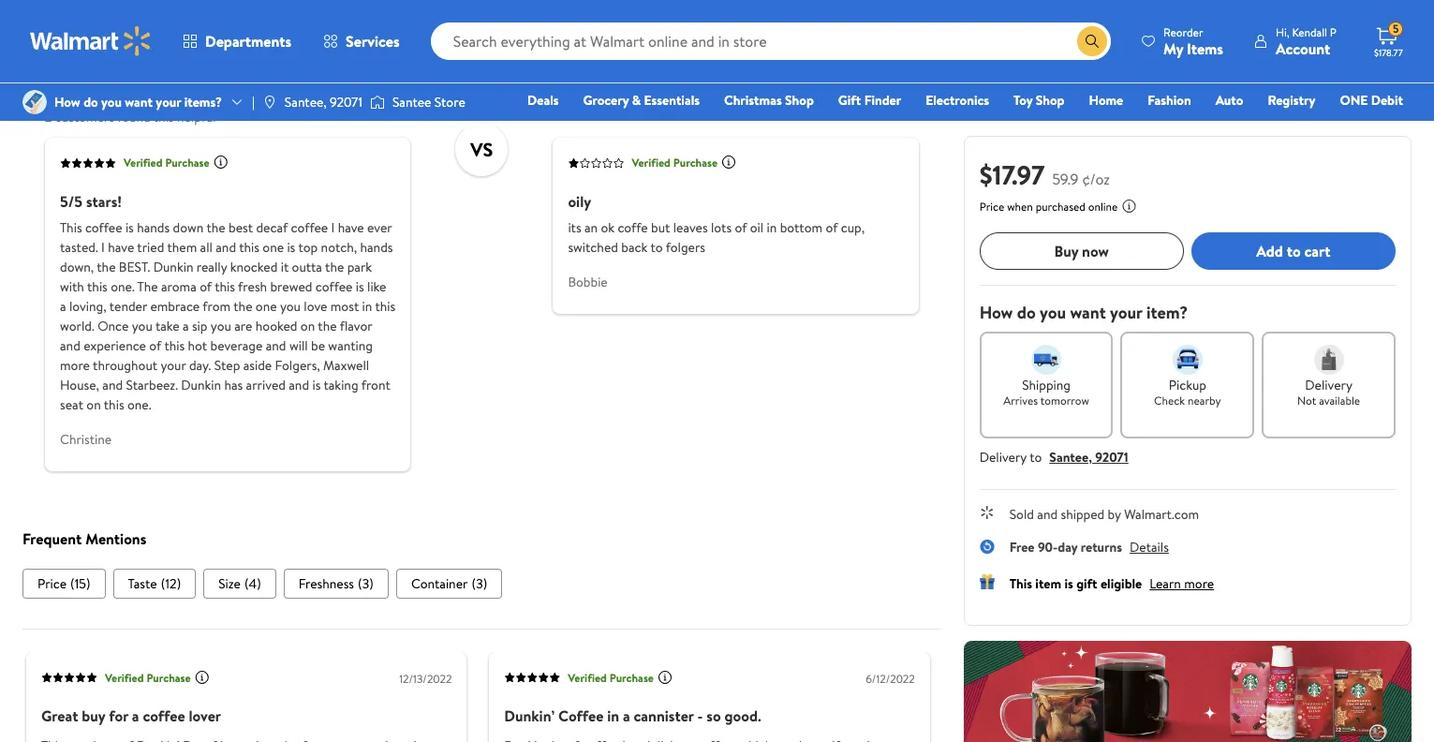 Task type: locate. For each thing, give the bounding box(es) containing it.
christmas
[[724, 91, 782, 110]]

4 list item from the left
[[284, 569, 389, 599]]

is left top
[[287, 237, 295, 256]]

house,
[[60, 375, 99, 394]]

this down like
[[375, 296, 396, 315]]

you down tender in the top left of the page
[[132, 316, 153, 335]]

0 vertical spatial in
[[767, 218, 777, 237]]

oily its an ok  coffe but leaves lots of oil in bottom of cup, switched back to folgers
[[568, 191, 865, 256]]

this
[[153, 107, 174, 126], [239, 237, 259, 256], [87, 277, 108, 296], [215, 277, 235, 296], [375, 296, 396, 315], [164, 336, 185, 355], [104, 395, 124, 414]]

1 horizontal spatial to
[[1030, 448, 1042, 467]]

delivery inside delivery not available
[[1305, 376, 1353, 394]]

do
[[84, 93, 98, 111], [1017, 301, 1036, 324]]

0 vertical spatial delivery
[[1305, 376, 1353, 394]]

1 horizontal spatial verified purchase information image
[[213, 154, 228, 169]]

0 horizontal spatial delivery
[[980, 448, 1027, 467]]

3 list item from the left
[[204, 569, 276, 599]]

have up the "best."
[[108, 237, 134, 256]]

0 vertical spatial 92071
[[330, 93, 363, 111]]

of down really
[[200, 277, 212, 296]]

0 vertical spatial one.
[[111, 277, 135, 296]]

 image
[[22, 90, 47, 114], [262, 95, 277, 110]]

want right customers
[[125, 93, 153, 111]]

i up notch,
[[331, 218, 335, 237]]

1 review from the left
[[186, 83, 228, 103]]

dunkin down the day. at the left
[[181, 375, 221, 394]]

this left item
[[1010, 574, 1032, 593]]

one. up tender in the top left of the page
[[111, 277, 135, 296]]

my
[[1164, 38, 1184, 59]]

your left item?
[[1110, 301, 1143, 324]]

by
[[1108, 505, 1121, 524]]

list item
[[22, 569, 105, 599], [113, 569, 196, 599], [204, 569, 276, 599], [284, 569, 389, 599], [396, 569, 502, 599]]

learn more button
[[1150, 574, 1214, 593]]

you down from
[[211, 316, 231, 335]]

to left cart
[[1287, 241, 1301, 261]]

gift finder link
[[830, 90, 910, 111]]

1 horizontal spatial santee,
[[1050, 448, 1092, 467]]

shop right toy
[[1036, 91, 1065, 110]]

verified down grocery & essentials
[[632, 155, 671, 171]]

the up be
[[318, 316, 337, 335]]

this inside 5/5 stars! this coffee is hands down the best decaf coffee i have ever tasted. i have tried them all and this one is top notch, hands down, the best. dunkin really knocked it outta the park with this one. the aroma of this fresh brewed coffee is like a loving, tender embrace from the one you love most in this world. once you take a sip you are hooked on the flavor and experience of this hot beverage and will be wanting more throughout your day. step aside folgers, maxwell house, and starbeez. dunkin has arrived and is taking front seat on this one.
[[60, 218, 82, 237]]

one up hooked
[[256, 296, 277, 315]]

1 vertical spatial do
[[1017, 301, 1036, 324]]

0 horizontal spatial review
[[186, 83, 228, 103]]

in right coffee at left
[[607, 705, 619, 726]]

i right "tasted."
[[101, 237, 105, 256]]

this
[[60, 218, 82, 237], [1010, 574, 1032, 593]]

dunkin up aroma
[[153, 257, 193, 276]]

aside
[[243, 356, 272, 374]]

verified purchase information image up "lover"
[[195, 669, 210, 684]]

0 vertical spatial more
[[60, 356, 90, 374]]

frequent
[[22, 528, 82, 549]]

1 horizontal spatial review
[[699, 83, 742, 103]]

all
[[200, 237, 213, 256]]

1 vertical spatial 92071
[[1095, 448, 1129, 467]]

0 horizontal spatial to
[[651, 237, 663, 256]]

free 90-day returns details
[[1010, 538, 1169, 557]]

1 horizontal spatial want
[[1070, 301, 1106, 324]]

list
[[22, 569, 941, 599]]

in inside oily its an ok  coffe but leaves lots of oil in bottom of cup, switched back to folgers
[[767, 218, 777, 237]]

1 vertical spatial on
[[86, 395, 101, 414]]

review for most helpful positive review 2 customers found this helpful
[[186, 83, 228, 103]]

want for items?
[[125, 93, 153, 111]]

most helpful positive review 2 customers found this helpful
[[45, 83, 228, 126]]

price inside list item
[[37, 574, 67, 593]]

bobbie
[[568, 272, 608, 291]]

aroma
[[161, 277, 197, 296]]

the up are
[[234, 296, 252, 315]]

cup,
[[841, 218, 865, 237]]

0 vertical spatial hands
[[137, 218, 170, 237]]

1 vertical spatial how
[[980, 301, 1013, 324]]

delivery down intent image for delivery
[[1305, 376, 1353, 394]]

hi, kendall p account
[[1276, 24, 1337, 59]]

in
[[767, 218, 777, 237], [362, 296, 372, 315], [607, 705, 619, 726]]

one down decaf
[[263, 237, 284, 256]]

1 horizontal spatial in
[[607, 705, 619, 726]]

(3) for freshness (3)
[[358, 574, 374, 593]]

0 vertical spatial do
[[84, 93, 98, 111]]

hands down ever
[[360, 237, 393, 256]]

purchase up "lover"
[[147, 669, 191, 685]]

verified purchase information image
[[213, 154, 228, 169], [721, 154, 736, 169], [195, 669, 210, 684]]

2 shop from the left
[[1036, 91, 1065, 110]]

0 horizontal spatial want
[[125, 93, 153, 111]]

2 horizontal spatial in
[[767, 218, 777, 237]]

coffee up most
[[316, 277, 353, 296]]

fresh
[[238, 277, 267, 296]]

5
[[1393, 21, 1399, 37]]

0 vertical spatial have
[[338, 218, 364, 237]]

santee, 92071
[[285, 93, 363, 111]]

santee, right |
[[285, 93, 327, 111]]

of down "take"
[[149, 336, 161, 355]]

one.
[[111, 277, 135, 296], [127, 395, 151, 414]]

1 (3) from the left
[[358, 574, 374, 593]]

reorder my items
[[1164, 24, 1224, 59]]

2 vertical spatial your
[[161, 356, 186, 374]]

intent image for delivery image
[[1314, 345, 1344, 375]]

oil
[[750, 218, 764, 237]]

from
[[203, 296, 231, 315]]

like
[[367, 277, 386, 296]]

list containing price
[[22, 569, 941, 599]]

in right "oil"
[[767, 218, 777, 237]]

review
[[186, 83, 228, 103], [699, 83, 742, 103]]

dunkin
[[153, 257, 193, 276], [181, 375, 221, 394]]

1 list item from the left
[[22, 569, 105, 599]]

most inside most helpful positive review 2 customers found this helpful
[[45, 83, 78, 103]]

on right seat
[[86, 395, 101, 414]]

knocked
[[230, 257, 278, 276]]

grocery
[[583, 91, 629, 110]]

2 review from the left
[[699, 83, 742, 103]]

finder
[[864, 91, 901, 110]]

the
[[207, 218, 225, 237], [97, 257, 116, 276], [325, 257, 344, 276], [234, 296, 252, 315], [318, 316, 337, 335]]

i
[[331, 218, 335, 237], [101, 237, 105, 256]]

0 vertical spatial dunkin
[[153, 257, 193, 276]]

beverage
[[210, 336, 263, 355]]

0 horizontal spatial on
[[86, 395, 101, 414]]

2 most from the left
[[553, 83, 586, 103]]

0 horizontal spatial shop
[[785, 91, 814, 110]]

review right negative
[[699, 83, 742, 103]]

park
[[347, 257, 372, 276]]

verified purchase information image up oily its an ok  coffe but leaves lots of oil in bottom of cup, switched back to folgers
[[721, 154, 736, 169]]

0 horizontal spatial santee,
[[285, 93, 327, 111]]

0 horizontal spatial this
[[60, 218, 82, 237]]

90-
[[1038, 538, 1058, 557]]

0 horizontal spatial helpful
[[82, 83, 128, 103]]

1 horizontal spatial (3)
[[472, 574, 487, 593]]

1 horizontal spatial helpful
[[177, 107, 216, 126]]

want down buy now button
[[1070, 301, 1106, 324]]

how up the arrives
[[980, 301, 1013, 324]]

christmas shop
[[724, 91, 814, 110]]

a right the for
[[132, 705, 139, 726]]

1 horizontal spatial price
[[980, 199, 1005, 215]]

this up "tasted."
[[60, 218, 82, 237]]

in inside 5/5 stars! this coffee is hands down the best decaf coffee i have ever tasted. i have tried them all and this one is top notch, hands down, the best. dunkin really knocked it outta the park with this one. the aroma of this fresh brewed coffee is like a loving, tender embrace from the one you love most in this world. once you take a sip you are hooked on the flavor and experience of this hot beverage and will be wanting more throughout your day. step aside folgers, maxwell house, and starbeez. dunkin has arrived and is taking front seat on this one.
[[362, 296, 372, 315]]

0 horizontal spatial hands
[[137, 218, 170, 237]]

registry link
[[1260, 90, 1324, 111]]

price left (15)
[[37, 574, 67, 593]]

more up house, at the bottom of page
[[60, 356, 90, 374]]

do for how do you want your item?
[[1017, 301, 1036, 324]]

coffee down 'stars!'
[[85, 218, 122, 237]]

your left items?
[[156, 93, 181, 111]]

6/12/2022
[[866, 671, 915, 687]]

top
[[298, 237, 318, 256]]

santee,
[[285, 93, 327, 111], [1050, 448, 1092, 467]]

purchase
[[165, 155, 210, 171], [673, 155, 718, 171], [147, 669, 191, 685], [610, 669, 654, 685]]

1 horizontal spatial hands
[[360, 237, 393, 256]]

most up 2
[[45, 83, 78, 103]]

1 vertical spatial have
[[108, 237, 134, 256]]

1 vertical spatial want
[[1070, 301, 1106, 324]]

1 vertical spatial price
[[37, 574, 67, 593]]

great
[[41, 705, 78, 726]]

0 horizontal spatial most
[[45, 83, 78, 103]]

0 horizontal spatial price
[[37, 574, 67, 593]]

coffee
[[85, 218, 122, 237], [291, 218, 328, 237], [316, 277, 353, 296], [143, 705, 185, 726]]

one. down starbeez.
[[127, 395, 151, 414]]

0 vertical spatial your
[[156, 93, 181, 111]]

0 horizontal spatial i
[[101, 237, 105, 256]]

check
[[1154, 393, 1185, 408]]

1 vertical spatial hands
[[360, 237, 393, 256]]

1 horizontal spatial on
[[301, 316, 315, 335]]

delivery for to
[[980, 448, 1027, 467]]

verified
[[124, 155, 163, 171], [632, 155, 671, 171], [105, 669, 144, 685], [568, 669, 607, 685]]

1 vertical spatial your
[[1110, 301, 1143, 324]]

stars!
[[86, 191, 122, 211]]

 image for how do you want your items?
[[22, 90, 47, 114]]

back
[[621, 237, 648, 256]]

 image right |
[[262, 95, 277, 110]]

verified up coffee at left
[[568, 669, 607, 685]]

0 horizontal spatial (3)
[[358, 574, 374, 593]]

how for how do you want your items?
[[54, 93, 80, 111]]

2 horizontal spatial helpful
[[590, 83, 636, 103]]

sold and shipped by walmart.com
[[1010, 505, 1199, 524]]

and down world.
[[60, 336, 80, 355]]

most for most helpful negative review
[[553, 83, 586, 103]]

1 shop from the left
[[785, 91, 814, 110]]

the down notch,
[[325, 257, 344, 276]]

maxwell
[[323, 356, 369, 374]]

how right 2
[[54, 93, 80, 111]]

is left like
[[356, 277, 364, 296]]

sold
[[1010, 505, 1034, 524]]

92071
[[330, 93, 363, 111], [1095, 448, 1129, 467]]

1 horizontal spatial do
[[1017, 301, 1036, 324]]

$17.97
[[980, 156, 1045, 193]]

to down the but
[[651, 237, 663, 256]]

2 horizontal spatial verified purchase information image
[[721, 154, 736, 169]]

with
[[60, 277, 84, 296]]

do right 2
[[84, 93, 98, 111]]

most left "&"
[[553, 83, 586, 103]]

shipped
[[1061, 505, 1105, 524]]

1 vertical spatial more
[[1184, 574, 1214, 593]]

best
[[229, 218, 253, 237]]

for
[[109, 705, 128, 726]]

do up intent image for shipping
[[1017, 301, 1036, 324]]

gifting made easy image
[[980, 574, 995, 589]]

verified purchase information image
[[658, 669, 673, 684]]

electronics
[[926, 91, 989, 110]]

more inside 5/5 stars! this coffee is hands down the best decaf coffee i have ever tasted. i have tried them all and this one is top notch, hands down, the best. dunkin really knocked it outta the park with this one. the aroma of this fresh brewed coffee is like a loving, tender embrace from the one you love most in this world. once you take a sip you are hooked on the flavor and experience of this hot beverage and will be wanting more throughout your day. step aside folgers, maxwell house, and starbeez. dunkin has arrived and is taking front seat on this one.
[[60, 356, 90, 374]]

1 vertical spatial this
[[1010, 574, 1032, 593]]

down
[[173, 218, 204, 237]]

5 list item from the left
[[396, 569, 502, 599]]

1 horizontal spatial 92071
[[1095, 448, 1129, 467]]

1 vertical spatial delivery
[[980, 448, 1027, 467]]

to inside add to cart button
[[1287, 241, 1301, 261]]

delivery down the arrives
[[980, 448, 1027, 467]]

2 (3) from the left
[[472, 574, 487, 593]]

walmart+ link
[[1339, 116, 1412, 137]]

shop right christmas
[[785, 91, 814, 110]]

0 vertical spatial how
[[54, 93, 80, 111]]

buy now
[[1055, 241, 1109, 261]]

price for price (15)
[[37, 574, 67, 593]]

0 vertical spatial price
[[980, 199, 1005, 215]]

review inside most helpful positive review 2 customers found this helpful
[[186, 83, 228, 103]]

price when purchased online
[[980, 199, 1118, 215]]

seat
[[60, 395, 83, 414]]

add
[[1257, 241, 1283, 261]]

review left |
[[186, 83, 228, 103]]

 image
[[370, 93, 385, 111]]

it
[[281, 257, 289, 276]]

verified purchase information image down items?
[[213, 154, 228, 169]]

more
[[60, 356, 90, 374], [1184, 574, 1214, 593]]

negative
[[639, 83, 695, 103]]

1 vertical spatial in
[[362, 296, 372, 315]]

a down with on the top of page
[[60, 296, 66, 315]]

purchase down items?
[[165, 155, 210, 171]]

and down hooked
[[266, 336, 286, 355]]

0 horizontal spatial in
[[362, 296, 372, 315]]

to for delivery to santee, 92071
[[1030, 448, 1042, 467]]

2 list item from the left
[[113, 569, 196, 599]]

your left the day. at the left
[[161, 356, 186, 374]]

helpful for negative
[[590, 83, 636, 103]]

1 horizontal spatial shop
[[1036, 91, 1065, 110]]

0 horizontal spatial how
[[54, 93, 80, 111]]

this down positive
[[153, 107, 174, 126]]

freshness (3)
[[299, 574, 374, 593]]

1 horizontal spatial  image
[[262, 95, 277, 110]]

want for item?
[[1070, 301, 1106, 324]]

1 horizontal spatial how
[[980, 301, 1013, 324]]

grocery & essentials
[[583, 91, 700, 110]]

and
[[216, 237, 236, 256], [60, 336, 80, 355], [266, 336, 286, 355], [102, 375, 123, 394], [289, 375, 309, 394], [1037, 505, 1058, 524]]

1 most from the left
[[45, 83, 78, 103]]

2 horizontal spatial to
[[1287, 241, 1301, 261]]

of left "oil"
[[735, 218, 747, 237]]

search icon image
[[1085, 34, 1100, 49]]

0 horizontal spatial do
[[84, 93, 98, 111]]

leaves
[[673, 218, 708, 237]]

how
[[54, 93, 80, 111], [980, 301, 1013, 324]]

santee, down the tomorrow
[[1050, 448, 1092, 467]]

92071 down services dropdown button
[[330, 93, 363, 111]]

0 vertical spatial this
[[60, 218, 82, 237]]

in down like
[[362, 296, 372, 315]]

0 horizontal spatial have
[[108, 237, 134, 256]]

day.
[[189, 356, 211, 374]]

experience
[[84, 336, 146, 355]]

details
[[1130, 538, 1169, 557]]

0 vertical spatial want
[[125, 93, 153, 111]]

1 horizontal spatial delivery
[[1305, 376, 1353, 394]]

on down love
[[301, 316, 315, 335]]

decaf
[[256, 218, 288, 237]]

to left santee, 92071 button
[[1030, 448, 1042, 467]]

vs
[[471, 137, 493, 162]]

front
[[361, 375, 390, 394]]

this down throughout
[[104, 395, 124, 414]]

when
[[1007, 199, 1033, 215]]

of left cup, on the right top of page
[[826, 218, 838, 237]]

a left cannister
[[623, 705, 630, 726]]

container
[[411, 574, 468, 593]]

more right learn
[[1184, 574, 1214, 593]]

0 vertical spatial i
[[331, 218, 335, 237]]

0 horizontal spatial  image
[[22, 90, 47, 114]]

the left the "best."
[[97, 257, 116, 276]]

one
[[263, 237, 284, 256], [256, 296, 277, 315]]

(3) right freshness
[[358, 574, 374, 593]]

this up from
[[215, 277, 235, 296]]

1 horizontal spatial most
[[553, 83, 586, 103]]

services
[[346, 31, 400, 52]]

0 vertical spatial on
[[301, 316, 315, 335]]

price left the when
[[980, 199, 1005, 215]]

0 horizontal spatial more
[[60, 356, 90, 374]]

have up notch,
[[338, 218, 364, 237]]

want
[[125, 93, 153, 111], [1070, 301, 1106, 324]]



Task type: describe. For each thing, give the bounding box(es) containing it.
one debit link
[[1332, 90, 1412, 111]]

santee, 92071 button
[[1050, 448, 1129, 467]]

Walmart Site-Wide search field
[[431, 22, 1111, 60]]

hooked
[[256, 316, 297, 335]]

is up the "best."
[[125, 218, 134, 237]]

is left gift
[[1065, 574, 1073, 593]]

delivery for not
[[1305, 376, 1353, 394]]

this item is gift eligible learn more
[[1010, 574, 1214, 593]]

this down "take"
[[164, 336, 185, 355]]

list item containing size
[[204, 569, 276, 599]]

verified purchase information image for most helpful negative review
[[721, 154, 736, 169]]

you left positive
[[101, 93, 122, 111]]

verified up the for
[[105, 669, 144, 685]]

brewed
[[270, 277, 312, 296]]

eligible
[[1101, 574, 1142, 593]]

will
[[289, 336, 308, 355]]

1 horizontal spatial i
[[331, 218, 335, 237]]

outta
[[292, 257, 322, 276]]

intent image for shipping image
[[1032, 345, 1062, 375]]

christine
[[60, 430, 112, 448]]

list item containing container
[[396, 569, 502, 599]]

intent image for pickup image
[[1173, 345, 1203, 375]]

5/5
[[60, 191, 83, 211]]

deals link
[[519, 90, 567, 111]]

good.
[[725, 705, 761, 726]]

registry
[[1268, 91, 1316, 110]]

your for items?
[[156, 93, 181, 111]]

hi,
[[1276, 24, 1290, 40]]

verified purchase down essentials
[[632, 155, 718, 171]]

purchase left verified purchase information image
[[610, 669, 654, 685]]

1 vertical spatial one
[[256, 296, 277, 315]]

1 vertical spatial santee,
[[1050, 448, 1092, 467]]

list item containing taste
[[113, 569, 196, 599]]

1 vertical spatial dunkin
[[181, 375, 221, 394]]

1 horizontal spatial more
[[1184, 574, 1214, 593]]

down,
[[60, 257, 94, 276]]

container (3)
[[411, 574, 487, 593]]

5/5 stars! this coffee is hands down the best decaf coffee i have ever tasted. i have tried them all and this one is top notch, hands down, the best. dunkin really knocked it outta the park with this one. the aroma of this fresh brewed coffee is like a loving, tender embrace from the one you love most in this world. once you take a sip you are hooked on the flavor and experience of this hot beverage and will be wanting more throughout your day. step aside folgers, maxwell house, and starbeez. dunkin has arrived and is taking front seat on this one.
[[60, 191, 396, 414]]

verified purchase down found
[[124, 155, 210, 171]]

notch,
[[321, 237, 357, 256]]

take
[[155, 316, 180, 335]]

verified down found
[[124, 155, 163, 171]]

sip
[[192, 316, 208, 335]]

Search search field
[[431, 22, 1111, 60]]

12/13/2022
[[399, 671, 452, 687]]

this inside most helpful positive review 2 customers found this helpful
[[153, 107, 174, 126]]

|
[[252, 93, 255, 111]]

0 horizontal spatial 92071
[[330, 93, 363, 111]]

switched
[[568, 237, 618, 256]]

but
[[651, 218, 670, 237]]

debit
[[1371, 91, 1403, 110]]

coffee
[[558, 705, 604, 726]]

tasted.
[[60, 237, 98, 256]]

1 horizontal spatial this
[[1010, 574, 1032, 593]]

to for add to cart
[[1287, 241, 1301, 261]]

walmart image
[[30, 26, 152, 56]]

 image for santee, 92071
[[262, 95, 277, 110]]

buy
[[82, 705, 105, 726]]

toy
[[1014, 91, 1033, 110]]

and right the sold
[[1037, 505, 1058, 524]]

helpful for positive
[[82, 83, 128, 103]]

toy shop link
[[1005, 90, 1073, 111]]

5 $178.77
[[1374, 21, 1403, 59]]

auto link
[[1207, 90, 1252, 111]]

customers
[[55, 107, 114, 126]]

great buy for a coffee lover
[[41, 705, 221, 726]]

this up 'loving,'
[[87, 277, 108, 296]]

0 horizontal spatial verified purchase information image
[[195, 669, 210, 684]]

gift finder
[[838, 91, 901, 110]]

starbeez.
[[126, 375, 178, 394]]

1 horizontal spatial have
[[338, 218, 364, 237]]

love
[[304, 296, 327, 315]]

one
[[1340, 91, 1368, 110]]

services button
[[307, 19, 416, 64]]

buy
[[1055, 241, 1079, 261]]

59.9
[[1053, 169, 1079, 189]]

how for how do you want your item?
[[980, 301, 1013, 324]]

to inside oily its an ok  coffe but leaves lots of oil in bottom of cup, switched back to folgers
[[651, 237, 663, 256]]

embrace
[[150, 296, 200, 315]]

price for price when purchased online
[[980, 199, 1005, 215]]

2 vertical spatial in
[[607, 705, 619, 726]]

most for most helpful positive review 2 customers found this helpful
[[45, 83, 78, 103]]

once
[[98, 316, 129, 335]]

review for most helpful negative review
[[699, 83, 742, 103]]

the
[[137, 277, 158, 296]]

0 vertical spatial one
[[263, 237, 284, 256]]

coffe
[[618, 218, 648, 237]]

pickup
[[1169, 376, 1207, 394]]

verified purchase up dunkin' coffee in a cannister - so good.
[[568, 669, 654, 685]]

1 vertical spatial one.
[[127, 395, 151, 414]]

do for how do you want your items?
[[84, 93, 98, 111]]

0 vertical spatial santee,
[[285, 93, 327, 111]]

price (15)
[[37, 574, 90, 593]]

details button
[[1130, 538, 1169, 557]]

returns
[[1081, 538, 1122, 557]]

coffee up top
[[291, 218, 328, 237]]

size (4)
[[219, 574, 261, 593]]

your for item?
[[1110, 301, 1143, 324]]

items
[[1187, 38, 1224, 59]]

list item containing price
[[22, 569, 105, 599]]

most helpful negative review
[[553, 83, 742, 103]]

departments
[[205, 31, 291, 52]]

flavor
[[340, 316, 372, 335]]

home
[[1089, 91, 1124, 110]]

throughout
[[93, 356, 157, 374]]

kendall
[[1292, 24, 1328, 40]]

the up all
[[207, 218, 225, 237]]

list item containing freshness
[[284, 569, 389, 599]]

shop for christmas shop
[[785, 91, 814, 110]]

1 vertical spatial i
[[101, 237, 105, 256]]

your inside 5/5 stars! this coffee is hands down the best decaf coffee i have ever tasted. i have tried them all and this one is top notch, hands down, the best. dunkin really knocked it outta the park with this one. the aroma of this fresh brewed coffee is like a loving, tender embrace from the one you love most in this world. once you take a sip you are hooked on the flavor and experience of this hot beverage and will be wanting more throughout your day. step aside folgers, maxwell house, and starbeez. dunkin has arrived and is taking front seat on this one.
[[161, 356, 186, 374]]

and down throughout
[[102, 375, 123, 394]]

frequent mentions
[[22, 528, 146, 549]]

a left sip
[[183, 316, 189, 335]]

santee
[[392, 93, 431, 111]]

online
[[1088, 199, 1118, 215]]

tried
[[137, 237, 164, 256]]

this up the knocked
[[239, 237, 259, 256]]

legal information image
[[1122, 199, 1137, 214]]

not
[[1298, 393, 1317, 408]]

delivery not available
[[1298, 376, 1360, 408]]

taking
[[324, 375, 358, 394]]

walmart.com
[[1124, 505, 1199, 524]]

dunkin'
[[504, 705, 555, 726]]

wanting
[[328, 336, 373, 355]]

fashion link
[[1140, 90, 1200, 111]]

santee store
[[392, 93, 465, 111]]

and down folgers, in the left of the page
[[289, 375, 309, 394]]

size
[[219, 574, 241, 593]]

add to cart button
[[1192, 232, 1396, 270]]

verified purchase up great buy for a coffee lover
[[105, 669, 191, 685]]

&
[[632, 91, 641, 110]]

coffee left "lover"
[[143, 705, 185, 726]]

walmart+
[[1348, 117, 1403, 136]]

pickup check nearby
[[1154, 376, 1221, 408]]

is left taking
[[312, 375, 321, 394]]

day
[[1058, 538, 1078, 557]]

christmas shop link
[[716, 90, 822, 111]]

(3) for container (3)
[[472, 574, 487, 593]]

be
[[311, 336, 325, 355]]

purchase up oily its an ok  coffe but leaves lots of oil in bottom of cup, switched back to folgers
[[673, 155, 718, 171]]

and right all
[[216, 237, 236, 256]]

you up intent image for shipping
[[1040, 301, 1066, 324]]

verified purchase information image for most helpful positive review
[[213, 154, 228, 169]]

shop for toy shop
[[1036, 91, 1065, 110]]

ever
[[367, 218, 392, 237]]

account
[[1276, 38, 1331, 59]]

home link
[[1081, 90, 1132, 111]]

how do you want your item?
[[980, 301, 1188, 324]]

you down brewed
[[280, 296, 301, 315]]

free
[[1010, 538, 1035, 557]]



Task type: vqa. For each thing, say whether or not it's contained in the screenshot.


